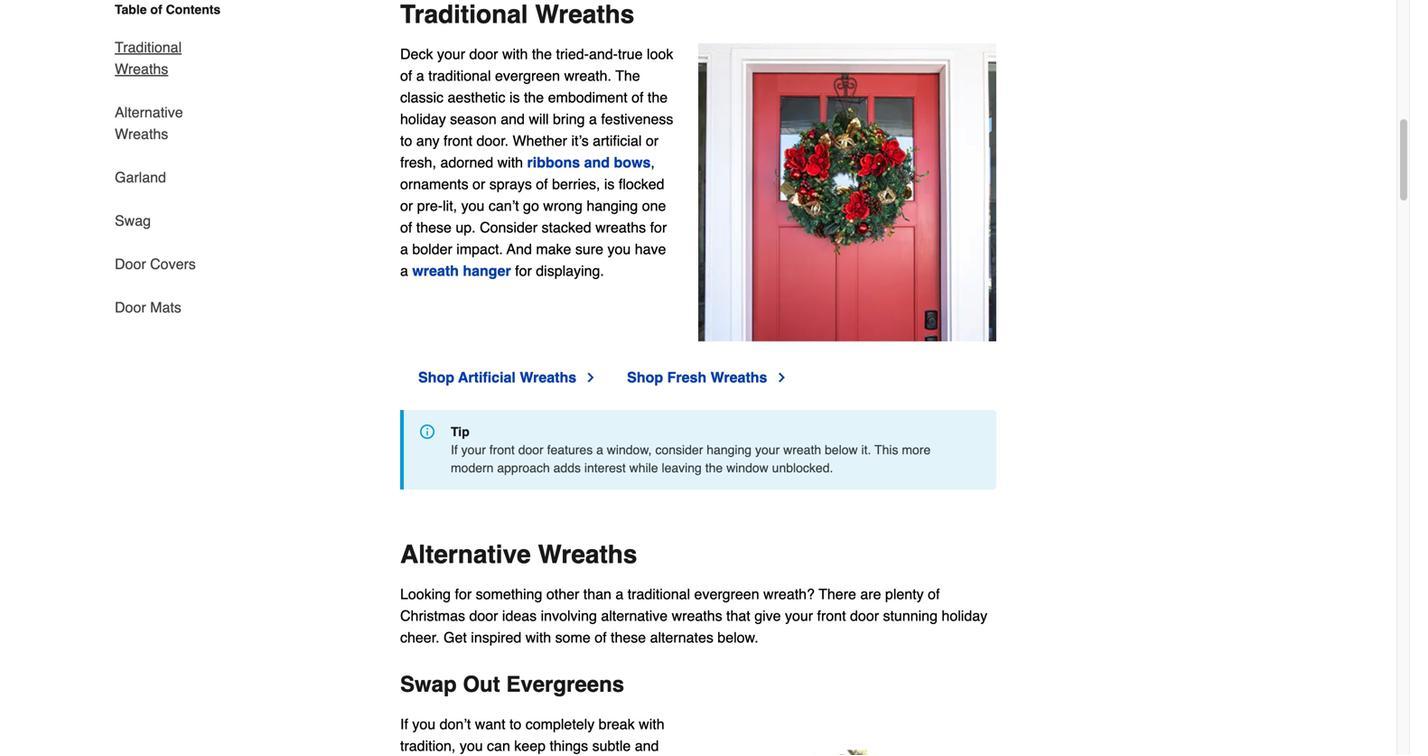 Task type: locate. For each thing, give the bounding box(es) containing it.
for down one
[[650, 219, 667, 236]]

0 vertical spatial door
[[115, 256, 146, 272]]

stacked
[[542, 219, 591, 236]]

1 horizontal spatial if
[[451, 443, 458, 457]]

0 horizontal spatial traditional
[[115, 39, 182, 56]]

1 vertical spatial these
[[611, 629, 646, 646]]

holiday inside deck your door with the tried-and-true look of a traditional evergreen wreath. the classic aesthetic is the embodiment of the holiday season and will bring a festiveness to any front door. whether it's artificial or fresh, adorned with
[[400, 111, 446, 128]]

holiday inside looking for something other than a traditional evergreen wreath? there are plenty of christmas door ideas involving alternative wreaths that give your front door stunning holiday cheer. get inspired with some of these alternates below.
[[942, 608, 988, 624]]

1 vertical spatial holiday
[[942, 608, 988, 624]]

front down there
[[817, 608, 846, 624]]

alternative wreaths up garland
[[115, 104, 183, 142]]

shop fresh wreaths
[[627, 369, 767, 386]]

1 horizontal spatial traditional
[[628, 586, 690, 603]]

door
[[469, 46, 498, 62], [518, 443, 544, 457], [469, 608, 498, 624], [850, 608, 879, 624]]

for
[[650, 219, 667, 236], [515, 263, 532, 279], [455, 586, 472, 603]]

evergreen up that
[[694, 586, 759, 603]]

is down the ribbons and bows "link"
[[604, 176, 615, 193]]

alternative wreaths inside table of contents element
[[115, 104, 183, 142]]

alternative wreaths link
[[115, 91, 236, 156]]

shop left fresh
[[627, 369, 663, 386]]

keep
[[514, 738, 546, 754]]

and
[[501, 111, 525, 128], [584, 154, 610, 171]]

is
[[509, 89, 520, 106], [604, 176, 615, 193]]

if inside tip if your front door features a window, consider hanging your wreath below it. this more modern approach adds interest while leaving the window unblocked.
[[451, 443, 458, 457]]

1 horizontal spatial to
[[509, 716, 522, 733]]

0 vertical spatial hanging
[[587, 198, 638, 214]]

for up christmas
[[455, 586, 472, 603]]

1 horizontal spatial and
[[584, 154, 610, 171]]

door inside deck your door with the tried-and-true look of a traditional evergreen wreath. the classic aesthetic is the embodiment of the holiday season and will bring a festiveness to any front door. whether it's artificial or fresh, adorned with
[[469, 46, 498, 62]]

these up bolder
[[416, 219, 452, 236]]

1 vertical spatial evergreen
[[694, 586, 759, 603]]

2 vertical spatial for
[[455, 586, 472, 603]]

traditional inside looking for something other than a traditional evergreen wreath? there are plenty of christmas door ideas involving alternative wreaths that give your front door stunning holiday cheer. get inspired with some of these alternates below.
[[628, 586, 690, 603]]

0 horizontal spatial traditional wreaths
[[115, 39, 182, 77]]

1 horizontal spatial shop
[[627, 369, 663, 386]]

that
[[726, 608, 751, 624]]

one
[[642, 198, 666, 214]]

1 vertical spatial and
[[584, 154, 610, 171]]

of right "plenty"
[[928, 586, 940, 603]]

0 vertical spatial evergreen
[[495, 67, 560, 84]]

1 horizontal spatial evergreen
[[694, 586, 759, 603]]

evergreen inside looking for something other than a traditional evergreen wreath? there are plenty of christmas door ideas involving alternative wreaths that give your front door stunning holiday cheer. get inspired with some of these alternates below.
[[694, 586, 759, 603]]

0 vertical spatial holiday
[[400, 111, 446, 128]]

wreaths left chevron right icon
[[711, 369, 767, 386]]

0 horizontal spatial or
[[400, 198, 413, 214]]

1 vertical spatial is
[[604, 176, 615, 193]]

0 vertical spatial is
[[509, 89, 520, 106]]

2 door from the top
[[115, 299, 146, 316]]

1 door from the top
[[115, 256, 146, 272]]

1 horizontal spatial hanging
[[707, 443, 752, 457]]

berries,
[[552, 176, 600, 193]]

2 horizontal spatial front
[[817, 608, 846, 624]]

if inside the if you don't want to completely break with tradition, you can keep things subtle an
[[400, 716, 408, 733]]

alternative down "traditional wreaths" link
[[115, 104, 183, 121]]

hanging down flocked in the left top of the page
[[587, 198, 638, 214]]

other
[[546, 586, 579, 603]]

1 horizontal spatial holiday
[[942, 608, 988, 624]]

for down and
[[515, 263, 532, 279]]

0 vertical spatial these
[[416, 219, 452, 236]]

wreaths up the than
[[538, 540, 637, 569]]

is inside the , ornaments or sprays of berries, is flocked or pre-lit, you can't go wrong hanging one of these up. consider stacked wreaths for a bolder impact. and make sure you have a
[[604, 176, 615, 193]]

0 horizontal spatial evergreen
[[495, 67, 560, 84]]

1 vertical spatial if
[[400, 716, 408, 733]]

these down 'alternative'
[[611, 629, 646, 646]]

flocked
[[619, 176, 665, 193]]

the right leaving
[[705, 461, 723, 475]]

of up bolder
[[400, 219, 412, 236]]

out
[[463, 672, 500, 697]]

a inside tip if your front door features a window, consider hanging your wreath below it. this more modern approach adds interest while leaving the window unblocked.
[[596, 443, 603, 457]]

wreath down bolder
[[412, 263, 459, 279]]

ideas
[[502, 608, 537, 624]]

approach
[[497, 461, 550, 475]]

wreath inside tip if your front door features a window, consider hanging your wreath below it. this more modern approach adds interest while leaving the window unblocked.
[[783, 443, 821, 457]]

wreaths left chevron right image
[[520, 369, 577, 386]]

0 horizontal spatial wreath
[[412, 263, 459, 279]]

1 vertical spatial alternative wreaths
[[400, 540, 637, 569]]

to
[[400, 133, 412, 149], [509, 716, 522, 733]]

door up approach
[[518, 443, 544, 457]]

0 horizontal spatial wreaths
[[595, 219, 646, 236]]

shop left artificial
[[418, 369, 454, 386]]

door up the door mats link
[[115, 256, 146, 272]]

is right aesthetic
[[509, 89, 520, 106]]

or up ,
[[646, 133, 659, 149]]

traditional wreaths up tried-
[[400, 0, 635, 29]]

your right deck
[[437, 46, 465, 62]]

0 vertical spatial and
[[501, 111, 525, 128]]

or left pre-
[[400, 198, 413, 214]]

hanging up window
[[707, 443, 752, 457]]

2 vertical spatial front
[[817, 608, 846, 624]]

below
[[825, 443, 858, 457]]

0 horizontal spatial traditional
[[428, 67, 491, 84]]

with up sprays
[[497, 154, 523, 171]]

evergreen
[[495, 67, 560, 84], [694, 586, 759, 603]]

involving
[[541, 608, 597, 624]]

the
[[532, 46, 552, 62], [524, 89, 544, 106], [648, 89, 668, 106], [705, 461, 723, 475]]

your up modern
[[461, 443, 486, 457]]

1 vertical spatial wreath
[[783, 443, 821, 457]]

1 horizontal spatial alternative
[[400, 540, 531, 569]]

tip if your front door features a window, consider hanging your wreath below it. this more modern approach adds interest while leaving the window unblocked.
[[451, 425, 931, 475]]

2 shop from the left
[[627, 369, 663, 386]]

0 vertical spatial wreaths
[[595, 219, 646, 236]]

sprays
[[489, 176, 532, 193]]

0 horizontal spatial these
[[416, 219, 452, 236]]

hanger
[[463, 263, 511, 279]]

0 vertical spatial alternative wreaths
[[115, 104, 183, 142]]

with inside looking for something other than a traditional evergreen wreath? there are plenty of christmas door ideas involving alternative wreaths that give your front door stunning holiday cheer. get inspired with some of these alternates below.
[[526, 629, 551, 646]]

1 vertical spatial traditional
[[628, 586, 690, 603]]

if down tip
[[451, 443, 458, 457]]

shop inside "link"
[[627, 369, 663, 386]]

to right "want"
[[509, 716, 522, 733]]

and-
[[589, 46, 618, 62]]

alternative up looking
[[400, 540, 531, 569]]

alternative
[[115, 104, 183, 121], [400, 540, 531, 569]]

with right break
[[639, 716, 665, 733]]

a left bolder
[[400, 241, 408, 258]]

swag
[[115, 212, 151, 229]]

0 vertical spatial wreath
[[412, 263, 459, 279]]

wreaths up alternates
[[672, 608, 722, 624]]

door for door covers
[[115, 256, 146, 272]]

0 horizontal spatial to
[[400, 133, 412, 149]]

traditional inside table of contents element
[[115, 39, 182, 56]]

0 vertical spatial front
[[444, 133, 473, 149]]

it's
[[571, 133, 589, 149]]

with down ideas
[[526, 629, 551, 646]]

traditional down table
[[115, 39, 182, 56]]

leaving
[[662, 461, 702, 475]]

with left tried-
[[502, 46, 528, 62]]

looking for something other than a traditional evergreen wreath? there are plenty of christmas door ideas involving alternative wreaths that give your front door stunning holiday cheer. get inspired with some of these alternates below.
[[400, 586, 988, 646]]

chevron right image
[[584, 370, 598, 385]]

1 vertical spatial to
[[509, 716, 522, 733]]

door up aesthetic
[[469, 46, 498, 62]]

have
[[635, 241, 666, 258]]

0 horizontal spatial front
[[444, 133, 473, 149]]

1 vertical spatial door
[[115, 299, 146, 316]]

alternative wreaths up the something
[[400, 540, 637, 569]]

consider
[[480, 219, 538, 236]]

traditional up 'alternative'
[[628, 586, 690, 603]]

0 horizontal spatial is
[[509, 89, 520, 106]]

want
[[475, 716, 505, 733]]

wreaths up have
[[595, 219, 646, 236]]

a right the than
[[616, 586, 624, 603]]

0 vertical spatial alternative
[[115, 104, 183, 121]]

garland link
[[115, 156, 166, 199]]

2 horizontal spatial or
[[646, 133, 659, 149]]

fresh,
[[400, 154, 436, 171]]

wreaths
[[535, 0, 635, 29], [115, 61, 168, 77], [115, 126, 168, 142], [520, 369, 577, 386], [711, 369, 767, 386], [538, 540, 637, 569]]

you
[[461, 198, 485, 214], [608, 241, 631, 258], [412, 716, 436, 733], [460, 738, 483, 754]]

consider
[[655, 443, 703, 457]]

1 vertical spatial traditional wreaths
[[115, 39, 182, 77]]

the
[[615, 67, 640, 84]]

you down don't
[[460, 738, 483, 754]]

is inside deck your door with the tried-and-true look of a traditional evergreen wreath. the classic aesthetic is the embodiment of the holiday season and will bring a festiveness to any front door. whether it's artificial or fresh, adorned with
[[509, 89, 520, 106]]

0 horizontal spatial shop
[[418, 369, 454, 386]]

these inside the , ornaments or sprays of berries, is flocked or pre-lit, you can't go wrong hanging one of these up. consider stacked wreaths for a bolder impact. and make sure you have a
[[416, 219, 452, 236]]

1 vertical spatial traditional
[[115, 39, 182, 56]]

door left the mats
[[115, 299, 146, 316]]

traditional up deck
[[400, 0, 528, 29]]

a
[[416, 67, 424, 84], [589, 111, 597, 128], [400, 241, 408, 258], [400, 263, 408, 279], [596, 443, 603, 457], [616, 586, 624, 603]]

traditional wreaths
[[400, 0, 635, 29], [115, 39, 182, 77]]

front up approach
[[489, 443, 515, 457]]

to inside the if you don't want to completely break with tradition, you can keep things subtle an
[[509, 716, 522, 733]]

1 horizontal spatial wreaths
[[672, 608, 722, 624]]

front up adorned on the left of page
[[444, 133, 473, 149]]

wreaths inside alternative wreaths
[[115, 126, 168, 142]]

swap out evergreens
[[400, 672, 624, 697]]

0 vertical spatial if
[[451, 443, 458, 457]]

or down adorned on the left of page
[[473, 176, 485, 193]]

evergreen up will
[[495, 67, 560, 84]]

traditional
[[428, 67, 491, 84], [628, 586, 690, 603]]

wreaths inside looking for something other than a traditional evergreen wreath? there are plenty of christmas door ideas involving alternative wreaths that give your front door stunning holiday cheer. get inspired with some of these alternates below.
[[672, 608, 722, 624]]

break
[[599, 716, 635, 733]]

you up up.
[[461, 198, 485, 214]]

don't
[[440, 716, 471, 733]]

1 horizontal spatial traditional wreaths
[[400, 0, 635, 29]]

door down are
[[850, 608, 879, 624]]

bows
[[614, 154, 651, 171]]

and down it's
[[584, 154, 610, 171]]

0 vertical spatial or
[[646, 133, 659, 149]]

1 vertical spatial hanging
[[707, 443, 752, 457]]

1 horizontal spatial wreath
[[783, 443, 821, 457]]

door covers link
[[115, 243, 196, 286]]

0 horizontal spatial if
[[400, 716, 408, 733]]

0 horizontal spatial holiday
[[400, 111, 446, 128]]

0 horizontal spatial hanging
[[587, 198, 638, 214]]

holiday
[[400, 111, 446, 128], [942, 608, 988, 624]]

of down deck
[[400, 67, 412, 84]]

modern
[[451, 461, 494, 475]]

1 vertical spatial or
[[473, 176, 485, 193]]

0 horizontal spatial alternative wreaths
[[115, 104, 183, 142]]

your down the wreath?
[[785, 608, 813, 624]]

holiday right stunning
[[942, 608, 988, 624]]

of
[[150, 2, 162, 17], [400, 67, 412, 84], [632, 89, 644, 106], [536, 176, 548, 193], [400, 219, 412, 236], [928, 586, 940, 603], [595, 629, 607, 646]]

0 vertical spatial to
[[400, 133, 412, 149]]

1 horizontal spatial these
[[611, 629, 646, 646]]

1 horizontal spatial front
[[489, 443, 515, 457]]

traditional wreaths down table
[[115, 39, 182, 77]]

1 shop from the left
[[418, 369, 454, 386]]

0 vertical spatial for
[[650, 219, 667, 236]]

swap
[[400, 672, 457, 697]]

holiday down classic
[[400, 111, 446, 128]]

2 horizontal spatial for
[[650, 219, 667, 236]]

1 vertical spatial alternative
[[400, 540, 531, 569]]

0 horizontal spatial for
[[455, 586, 472, 603]]

a up interest
[[596, 443, 603, 457]]

wreath up the unblocked.
[[783, 443, 821, 457]]

door
[[115, 256, 146, 272], [115, 299, 146, 316]]

shop fresh wreaths link
[[627, 367, 789, 389]]

with
[[502, 46, 528, 62], [497, 154, 523, 171], [526, 629, 551, 646], [639, 716, 665, 733]]

subtle
[[592, 738, 631, 754]]

wreaths down table
[[115, 61, 168, 77]]

and left will
[[501, 111, 525, 128]]

1 horizontal spatial traditional
[[400, 0, 528, 29]]

0 horizontal spatial alternative
[[115, 104, 183, 121]]

evergreens
[[506, 672, 624, 697]]

traditional up aesthetic
[[428, 67, 491, 84]]

wreath?
[[763, 586, 815, 603]]

1 vertical spatial front
[[489, 443, 515, 457]]

a down embodiment
[[589, 111, 597, 128]]

adorned
[[440, 154, 493, 171]]

the inside tip if your front door features a window, consider hanging your wreath below it. this more modern approach adds interest while leaving the window unblocked.
[[705, 461, 723, 475]]

1 horizontal spatial is
[[604, 176, 615, 193]]

1 horizontal spatial alternative wreaths
[[400, 540, 637, 569]]

1 vertical spatial wreaths
[[672, 608, 722, 624]]

0 horizontal spatial and
[[501, 111, 525, 128]]

wreaths up garland
[[115, 126, 168, 142]]

info image
[[420, 425, 435, 439]]

traditional
[[400, 0, 528, 29], [115, 39, 182, 56]]

, ornaments or sprays of berries, is flocked or pre-lit, you can't go wrong hanging one of these up. consider stacked wreaths for a bolder impact. and make sure you have a
[[400, 154, 667, 279]]

if up tradition,
[[400, 716, 408, 733]]

shop artificial wreaths link
[[418, 367, 598, 389]]

0 vertical spatial traditional
[[428, 67, 491, 84]]

these
[[416, 219, 452, 236], [611, 629, 646, 646]]

the up 'festiveness'
[[648, 89, 668, 106]]

wreaths
[[595, 219, 646, 236], [672, 608, 722, 624]]

to left any
[[400, 133, 412, 149]]

1 vertical spatial for
[[515, 263, 532, 279]]



Task type: describe. For each thing, give the bounding box(es) containing it.
classic
[[400, 89, 444, 106]]

cheer.
[[400, 629, 440, 646]]

wreaths inside the , ornaments or sprays of berries, is flocked or pre-lit, you can't go wrong hanging one of these up. consider stacked wreaths for a bolder impact. and make sure you have a
[[595, 219, 646, 236]]

shop for shop artificial wreaths
[[418, 369, 454, 386]]

plenty
[[885, 586, 924, 603]]

pre-
[[417, 198, 443, 214]]

features
[[547, 443, 593, 457]]

are
[[860, 586, 881, 603]]

adds
[[553, 461, 581, 475]]

it.
[[861, 443, 871, 457]]

deck
[[400, 46, 433, 62]]

a eucalyptus leaf wreath with a red velvet bow and three white bells. image
[[698, 714, 996, 755]]

an evergreen wreath decorated with red flowers, gold and red ornaments and pinecones on a red door. image
[[698, 44, 996, 342]]

chevron right image
[[775, 370, 789, 385]]

alternative
[[601, 608, 668, 624]]

mats
[[150, 299, 181, 316]]

ornaments
[[400, 176, 469, 193]]

a up classic
[[416, 67, 424, 84]]

door covers
[[115, 256, 196, 272]]

artificial
[[593, 133, 642, 149]]

any
[[416, 133, 440, 149]]

hanging inside tip if your front door features a window, consider hanging your wreath below it. this more modern approach adds interest while leaving the window unblocked.
[[707, 443, 752, 457]]

window
[[726, 461, 769, 475]]

stunning
[[883, 608, 938, 624]]

for inside the , ornaments or sprays of berries, is flocked or pre-lit, you can't go wrong hanging one of these up. consider stacked wreaths for a bolder impact. and make sure you have a
[[650, 219, 667, 236]]

shop for shop fresh wreaths
[[627, 369, 663, 386]]

tried-
[[556, 46, 589, 62]]

your up window
[[755, 443, 780, 457]]

true
[[618, 46, 643, 62]]

and inside deck your door with the tried-and-true look of a traditional evergreen wreath. the classic aesthetic is the embodiment of the holiday season and will bring a festiveness to any front door. whether it's artificial or fresh, adorned with
[[501, 111, 525, 128]]

christmas
[[400, 608, 465, 624]]

for inside looking for something other than a traditional evergreen wreath? there are plenty of christmas door ideas involving alternative wreaths that give your front door stunning holiday cheer. get inspired with some of these alternates below.
[[455, 586, 472, 603]]

front inside looking for something other than a traditional evergreen wreath? there are plenty of christmas door ideas involving alternative wreaths that give your front door stunning holiday cheer. get inspired with some of these alternates below.
[[817, 608, 846, 624]]

these inside looking for something other than a traditional evergreen wreath? there are plenty of christmas door ideas involving alternative wreaths that give your front door stunning holiday cheer. get inspired with some of these alternates below.
[[611, 629, 646, 646]]

can't
[[489, 198, 519, 214]]

wreaths up tried-
[[535, 0, 635, 29]]

season
[[450, 111, 497, 128]]

inspired
[[471, 629, 522, 646]]

embodiment
[[548, 89, 628, 106]]

of up go
[[536, 176, 548, 193]]

traditional wreaths link
[[115, 26, 236, 91]]

garland
[[115, 169, 166, 186]]

a left wreath hanger link
[[400, 263, 408, 279]]

something
[[476, 586, 542, 603]]

1 horizontal spatial or
[[473, 176, 485, 193]]

table of contents element
[[100, 0, 236, 318]]

door for door mats
[[115, 299, 146, 316]]

with inside the if you don't want to completely break with tradition, you can keep things subtle an
[[639, 716, 665, 733]]

front inside tip if your front door features a window, consider hanging your wreath below it. this more modern approach adds interest while leaving the window unblocked.
[[489, 443, 515, 457]]

front inside deck your door with the tried-and-true look of a traditional evergreen wreath. the classic aesthetic is the embodiment of the holiday season and will bring a festiveness to any front door. whether it's artificial or fresh, adorned with
[[444, 133, 473, 149]]

will
[[529, 111, 549, 128]]

look
[[647, 46, 673, 62]]

the left tried-
[[532, 46, 552, 62]]

traditional wreaths inside table of contents element
[[115, 39, 182, 77]]

if you don't want to completely break with tradition, you can keep things subtle an
[[400, 716, 674, 755]]

table
[[115, 2, 147, 17]]

ribbons and bows link
[[527, 154, 651, 171]]

while
[[629, 461, 658, 475]]

fresh
[[667, 369, 707, 386]]

,
[[651, 154, 655, 171]]

make
[[536, 241, 571, 258]]

get
[[444, 629, 467, 646]]

alternative inside table of contents element
[[115, 104, 183, 121]]

alternates
[[650, 629, 714, 646]]

wrong
[[543, 198, 583, 214]]

wreaths inside traditional wreaths
[[115, 61, 168, 77]]

wreaths inside "link"
[[711, 369, 767, 386]]

tradition,
[[400, 738, 456, 754]]

go
[[523, 198, 539, 214]]

and
[[507, 241, 532, 258]]

your inside deck your door with the tried-and-true look of a traditional evergreen wreath. the classic aesthetic is the embodiment of the holiday season and will bring a festiveness to any front door. whether it's artificial or fresh, adorned with
[[437, 46, 465, 62]]

wreath hanger for displaying.
[[412, 263, 604, 279]]

impact.
[[456, 241, 503, 258]]

deck your door with the tried-and-true look of a traditional evergreen wreath. the classic aesthetic is the embodiment of the holiday season and will bring a festiveness to any front door. whether it's artificial or fresh, adorned with
[[400, 46, 673, 171]]

covers
[[150, 256, 196, 272]]

contents
[[166, 2, 221, 17]]

of up 'festiveness'
[[632, 89, 644, 106]]

your inside looking for something other than a traditional evergreen wreath? there are plenty of christmas door ideas involving alternative wreaths that give your front door stunning holiday cheer. get inspired with some of these alternates below.
[[785, 608, 813, 624]]

ribbons and bows
[[527, 154, 651, 171]]

window,
[[607, 443, 652, 457]]

sure
[[575, 241, 604, 258]]

swag link
[[115, 199, 151, 243]]

2 vertical spatial or
[[400, 198, 413, 214]]

shop artificial wreaths
[[418, 369, 577, 386]]

door up inspired
[[469, 608, 498, 624]]

door inside tip if your front door features a window, consider hanging your wreath below it. this more modern approach adds interest while leaving the window unblocked.
[[518, 443, 544, 457]]

bolder
[[412, 241, 452, 258]]

up.
[[456, 219, 476, 236]]

door mats
[[115, 299, 181, 316]]

the up will
[[524, 89, 544, 106]]

displaying.
[[536, 263, 604, 279]]

wreath hanger link
[[412, 263, 511, 279]]

you up tradition,
[[412, 716, 436, 733]]

door mats link
[[115, 286, 181, 318]]

0 vertical spatial traditional
[[400, 0, 528, 29]]

to inside deck your door with the tried-and-true look of a traditional evergreen wreath. the classic aesthetic is the embodiment of the holiday season and will bring a festiveness to any front door. whether it's artificial or fresh, adorned with
[[400, 133, 412, 149]]

a inside looking for something other than a traditional evergreen wreath? there are plenty of christmas door ideas involving alternative wreaths that give your front door stunning holiday cheer. get inspired with some of these alternates below.
[[616, 586, 624, 603]]

you right sure
[[608, 241, 631, 258]]

some
[[555, 629, 591, 646]]

of right table
[[150, 2, 162, 17]]

table of contents
[[115, 2, 221, 17]]

give
[[755, 608, 781, 624]]

unblocked.
[[772, 461, 833, 475]]

of right some at bottom left
[[595, 629, 607, 646]]

this
[[875, 443, 898, 457]]

lit,
[[443, 198, 457, 214]]

wreath.
[[564, 67, 612, 84]]

looking
[[400, 586, 451, 603]]

traditional inside deck your door with the tried-and-true look of a traditional evergreen wreath. the classic aesthetic is the embodiment of the holiday season and will bring a festiveness to any front door. whether it's artificial or fresh, adorned with
[[428, 67, 491, 84]]

below.
[[718, 629, 759, 646]]

ribbons
[[527, 154, 580, 171]]

hanging inside the , ornaments or sprays of berries, is flocked or pre-lit, you can't go wrong hanging one of these up. consider stacked wreaths for a bolder impact. and make sure you have a
[[587, 198, 638, 214]]

evergreen inside deck your door with the tried-and-true look of a traditional evergreen wreath. the classic aesthetic is the embodiment of the holiday season and will bring a festiveness to any front door. whether it's artificial or fresh, adorned with
[[495, 67, 560, 84]]

1 horizontal spatial for
[[515, 263, 532, 279]]

artificial
[[458, 369, 516, 386]]

things
[[550, 738, 588, 754]]

bring
[[553, 111, 585, 128]]

or inside deck your door with the tried-and-true look of a traditional evergreen wreath. the classic aesthetic is the embodiment of the holiday season and will bring a festiveness to any front door. whether it's artificial or fresh, adorned with
[[646, 133, 659, 149]]

0 vertical spatial traditional wreaths
[[400, 0, 635, 29]]



Task type: vqa. For each thing, say whether or not it's contained in the screenshot.
Ceiling
no



